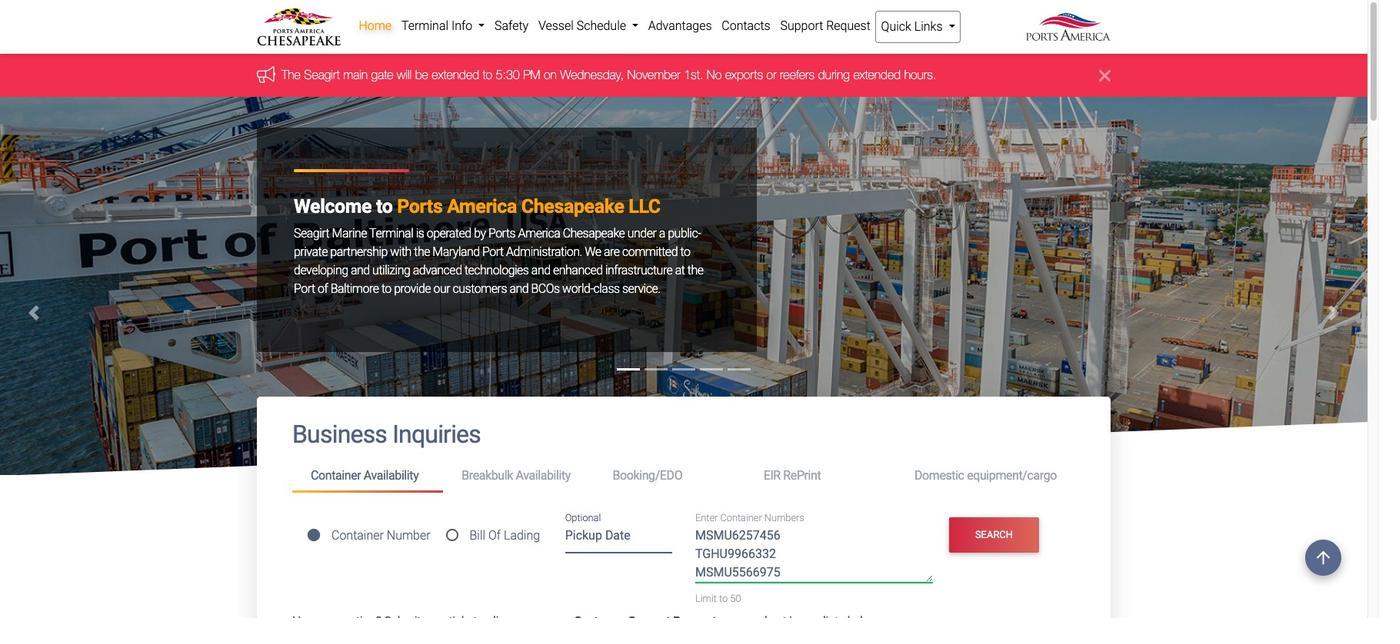 Task type: vqa. For each thing, say whether or not it's contained in the screenshot.
the Administration.
yes



Task type: describe. For each thing, give the bounding box(es) containing it.
utilizing
[[373, 263, 410, 278]]

quick links link
[[876, 11, 961, 43]]

limit
[[696, 594, 717, 605]]

contacts
[[722, 18, 771, 33]]

a
[[659, 226, 666, 241]]

we
[[585, 245, 601, 259]]

will
[[397, 68, 412, 82]]

number
[[387, 528, 431, 543]]

enter
[[696, 512, 718, 524]]

safety link
[[490, 11, 534, 42]]

committed
[[622, 245, 678, 259]]

administration.
[[506, 245, 582, 259]]

eir reprint link
[[745, 462, 896, 491]]

safety
[[495, 18, 529, 33]]

to up with
[[376, 195, 393, 218]]

container for container availability
[[311, 469, 361, 483]]

go to top image
[[1306, 540, 1342, 576]]

eir
[[764, 469, 781, 483]]

terminal info
[[402, 18, 476, 33]]

domestic equipment/cargo link
[[896, 462, 1076, 491]]

ports america chesapeake image
[[0, 97, 1368, 619]]

maryland
[[433, 245, 480, 259]]

vessel schedule link
[[534, 11, 644, 42]]

business inquiries
[[292, 420, 481, 450]]

gate
[[371, 68, 394, 82]]

ports inside seagirt marine terminal is operated by ports america chesapeake under a public- private partnership with the maryland port administration.                         we are committed to developing and utilizing advanced technologies and enhanced infrastructure at the port of baltimore to provide                         our customers and bcos world-class service.
[[489, 226, 516, 241]]

Enter Container Numbers text field
[[696, 527, 933, 584]]

1 vertical spatial container
[[721, 512, 762, 524]]

technologies
[[465, 263, 529, 278]]

seagirt marine terminal is operated by ports america chesapeake under a public- private partnership with the maryland port administration.                         we are committed to developing and utilizing advanced technologies and enhanced infrastructure at the port of baltimore to provide                         our customers and bcos world-class service.
[[294, 226, 704, 296]]

private
[[294, 245, 328, 259]]

bcos
[[531, 282, 560, 296]]

availability for breakbulk availability
[[516, 469, 571, 483]]

at
[[675, 263, 685, 278]]

america inside seagirt marine terminal is operated by ports america chesapeake under a public- private partnership with the maryland port administration.                         we are committed to developing and utilizing advanced technologies and enhanced infrastructure at the port of baltimore to provide                         our customers and bcos world-class service.
[[518, 226, 560, 241]]

the seagirt main gate will be extended to 5:30 pm on wednesday, november 1st. no exports or reefers during  extended hours.
[[282, 68, 937, 82]]

breakbulk availability
[[462, 469, 571, 483]]

to inside the seagirt main gate will be extended to 5:30 pm on wednesday, november 1st. no exports or reefers during  extended hours. alert
[[483, 68, 493, 82]]

vessel
[[539, 18, 574, 33]]

reprint
[[784, 469, 821, 483]]

terminal info link
[[397, 11, 490, 42]]

of
[[489, 528, 501, 543]]

bill of lading
[[470, 528, 540, 543]]

class
[[594, 282, 620, 296]]

0 horizontal spatial the
[[414, 245, 430, 259]]

home
[[359, 18, 392, 33]]

by
[[474, 226, 486, 241]]

home link
[[354, 11, 397, 42]]

close image
[[1100, 66, 1111, 85]]

quick links
[[882, 19, 946, 34]]

seagirt inside seagirt marine terminal is operated by ports america chesapeake under a public- private partnership with the maryland port administration.                         we are committed to developing and utilizing advanced technologies and enhanced infrastructure at the port of baltimore to provide                         our customers and bcos world-class service.
[[294, 226, 329, 241]]

or
[[767, 68, 777, 82]]

hours.
[[905, 68, 937, 82]]

container availability link
[[292, 462, 443, 493]]

container number
[[332, 528, 431, 543]]

0 vertical spatial america
[[447, 195, 517, 218]]

numbers
[[765, 512, 805, 524]]

availability for container availability
[[364, 469, 419, 483]]

50
[[730, 594, 741, 605]]

optional
[[565, 513, 601, 524]]

public-
[[668, 226, 701, 241]]

search button
[[949, 518, 1040, 553]]

domestic equipment/cargo
[[915, 469, 1057, 483]]

bullhorn image
[[257, 66, 282, 83]]

reefers
[[780, 68, 815, 82]]

november
[[628, 68, 681, 82]]

pm
[[523, 68, 541, 82]]

booking/edo link
[[594, 462, 745, 491]]

to down public-
[[681, 245, 691, 259]]

of
[[318, 282, 328, 296]]

lading
[[504, 528, 540, 543]]

1 horizontal spatial and
[[510, 282, 529, 296]]

with
[[390, 245, 412, 259]]

llc
[[629, 195, 661, 218]]

breakbulk
[[462, 469, 513, 483]]

baltimore
[[331, 282, 379, 296]]

eir reprint
[[764, 469, 821, 483]]

domestic
[[915, 469, 965, 483]]

bill
[[470, 528, 486, 543]]

equipment/cargo
[[967, 469, 1057, 483]]

0 vertical spatial port
[[483, 245, 504, 259]]

contacts link
[[717, 11, 776, 42]]

2 extended from the left
[[854, 68, 901, 82]]

info
[[452, 18, 473, 33]]

marine
[[332, 226, 367, 241]]

1 vertical spatial port
[[294, 282, 315, 296]]



Task type: locate. For each thing, give the bounding box(es) containing it.
0 horizontal spatial america
[[447, 195, 517, 218]]

wednesday,
[[560, 68, 624, 82]]

search
[[976, 529, 1013, 541]]

the
[[282, 68, 301, 82]]

1st.
[[684, 68, 704, 82]]

support request
[[781, 18, 871, 33]]

schedule
[[577, 18, 626, 33]]

terminal inside seagirt marine terminal is operated by ports america chesapeake under a public- private partnership with the maryland port administration.                         we are committed to developing and utilizing advanced technologies and enhanced infrastructure at the port of baltimore to provide                         our customers and bcos world-class service.
[[369, 226, 413, 241]]

operated
[[427, 226, 472, 241]]

no
[[707, 68, 722, 82]]

1 vertical spatial seagirt
[[294, 226, 329, 241]]

seagirt right the
[[304, 68, 340, 82]]

1 vertical spatial america
[[518, 226, 560, 241]]

chesapeake inside seagirt marine terminal is operated by ports america chesapeake under a public- private partnership with the maryland port administration.                         we are committed to developing and utilizing advanced technologies and enhanced infrastructure at the port of baltimore to provide                         our customers and bcos world-class service.
[[563, 226, 625, 241]]

extended
[[432, 68, 480, 82], [854, 68, 901, 82]]

enter container numbers
[[696, 512, 805, 524]]

main
[[344, 68, 368, 82]]

are
[[604, 245, 620, 259]]

inquiries
[[393, 420, 481, 450]]

0 vertical spatial container
[[311, 469, 361, 483]]

america up administration.
[[518, 226, 560, 241]]

the right at
[[688, 263, 704, 278]]

1 horizontal spatial america
[[518, 226, 560, 241]]

and
[[351, 263, 370, 278], [532, 263, 551, 278], [510, 282, 529, 296]]

seagirt up private
[[294, 226, 329, 241]]

container right enter on the right
[[721, 512, 762, 524]]

infrastructure
[[606, 263, 673, 278]]

service.
[[623, 282, 661, 296]]

the down is
[[414, 245, 430, 259]]

1 horizontal spatial extended
[[854, 68, 901, 82]]

1 vertical spatial chesapeake
[[563, 226, 625, 241]]

0 vertical spatial chesapeake
[[522, 195, 624, 218]]

be
[[415, 68, 429, 82]]

availability down business inquiries
[[364, 469, 419, 483]]

container down business
[[311, 469, 361, 483]]

limit to 50
[[696, 594, 741, 605]]

2 horizontal spatial and
[[532, 263, 551, 278]]

seagirt inside alert
[[304, 68, 340, 82]]

1 horizontal spatial port
[[483, 245, 504, 259]]

quick
[[882, 19, 912, 34]]

container left the number
[[332, 528, 384, 543]]

welcome
[[294, 195, 372, 218]]

0 vertical spatial seagirt
[[304, 68, 340, 82]]

ports
[[397, 195, 443, 218], [489, 226, 516, 241]]

0 vertical spatial ports
[[397, 195, 443, 218]]

customers
[[453, 282, 507, 296]]

2 vertical spatial container
[[332, 528, 384, 543]]

to left 5:30
[[483, 68, 493, 82]]

on
[[544, 68, 557, 82]]

availability right breakbulk
[[516, 469, 571, 483]]

0 horizontal spatial availability
[[364, 469, 419, 483]]

america up 'by'
[[447, 195, 517, 218]]

port
[[483, 245, 504, 259], [294, 282, 315, 296]]

1 horizontal spatial the
[[688, 263, 704, 278]]

the seagirt main gate will be extended to 5:30 pm on wednesday, november 1st. no exports or reefers during  extended hours. link
[[282, 68, 937, 82]]

0 horizontal spatial port
[[294, 282, 315, 296]]

advanced
[[413, 263, 462, 278]]

to left 50
[[720, 594, 728, 605]]

1 horizontal spatial ports
[[489, 226, 516, 241]]

exports
[[725, 68, 763, 82]]

links
[[915, 19, 943, 34]]

extended right during
[[854, 68, 901, 82]]

and down administration.
[[532, 263, 551, 278]]

port left of
[[294, 282, 315, 296]]

under
[[628, 226, 657, 241]]

5:30
[[496, 68, 520, 82]]

ports right 'by'
[[489, 226, 516, 241]]

support
[[781, 18, 824, 33]]

0 horizontal spatial and
[[351, 263, 370, 278]]

and down partnership at top left
[[351, 263, 370, 278]]

to down utilizing
[[382, 282, 392, 296]]

1 vertical spatial terminal
[[369, 226, 413, 241]]

the seagirt main gate will be extended to 5:30 pm on wednesday, november 1st. no exports or reefers during  extended hours. alert
[[0, 54, 1368, 97]]

partnership
[[330, 245, 388, 259]]

breakbulk availability link
[[443, 462, 594, 491]]

and left bcos
[[510, 282, 529, 296]]

support request link
[[776, 11, 876, 42]]

1 horizontal spatial availability
[[516, 469, 571, 483]]

Optional text field
[[565, 524, 673, 554]]

booking/edo
[[613, 469, 683, 483]]

during
[[819, 68, 850, 82]]

0 horizontal spatial extended
[[432, 68, 480, 82]]

is
[[416, 226, 424, 241]]

container availability
[[311, 469, 419, 483]]

container for container number
[[332, 528, 384, 543]]

terminal up with
[[369, 226, 413, 241]]

request
[[827, 18, 871, 33]]

our
[[434, 282, 450, 296]]

1 vertical spatial the
[[688, 263, 704, 278]]

1 availability from the left
[[364, 469, 419, 483]]

provide
[[394, 282, 431, 296]]

welcome to ports america chesapeake llc
[[294, 195, 661, 218]]

business
[[292, 420, 387, 450]]

world-
[[563, 282, 594, 296]]

port up technologies
[[483, 245, 504, 259]]

1 vertical spatial ports
[[489, 226, 516, 241]]

extended right be
[[432, 68, 480, 82]]

2 availability from the left
[[516, 469, 571, 483]]

terminal
[[402, 18, 449, 33], [369, 226, 413, 241]]

container
[[311, 469, 361, 483], [721, 512, 762, 524], [332, 528, 384, 543]]

0 vertical spatial terminal
[[402, 18, 449, 33]]

ports up is
[[397, 195, 443, 218]]

0 horizontal spatial ports
[[397, 195, 443, 218]]

advantages
[[648, 18, 712, 33]]

enhanced
[[553, 263, 603, 278]]

0 vertical spatial the
[[414, 245, 430, 259]]

1 extended from the left
[[432, 68, 480, 82]]

terminal left 'info'
[[402, 18, 449, 33]]

seagirt
[[304, 68, 340, 82], [294, 226, 329, 241]]

vessel schedule
[[539, 18, 629, 33]]

availability
[[364, 469, 419, 483], [516, 469, 571, 483]]



